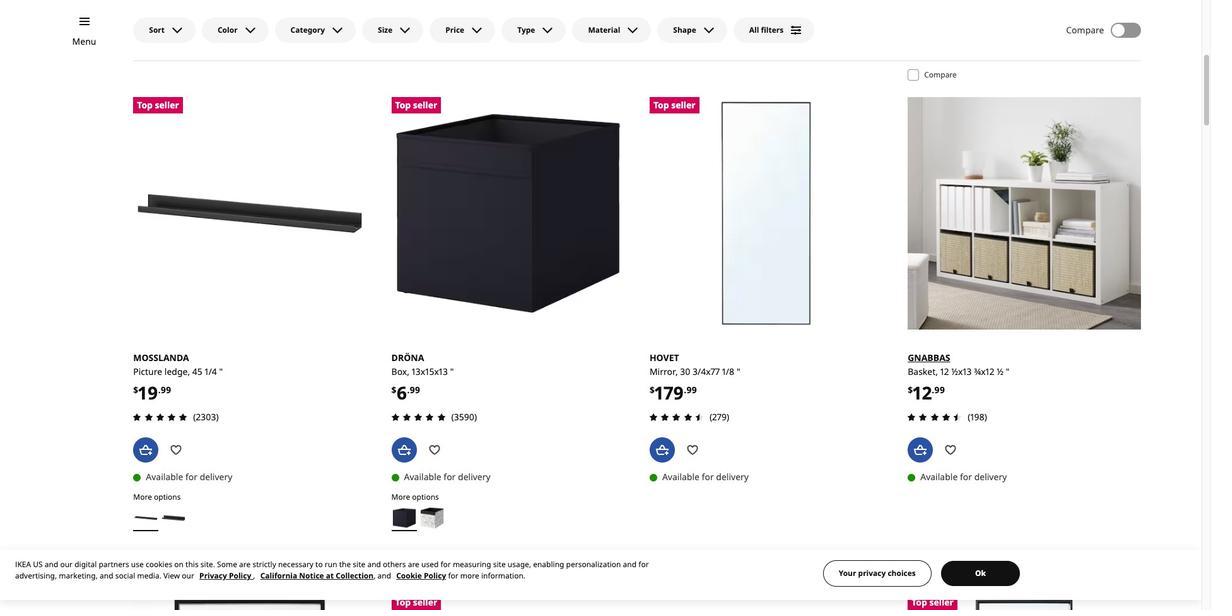 Task type: locate. For each thing, give the bounding box(es) containing it.
2 available from the left
[[404, 472, 441, 484]]

0 vertical spatial compare
[[1066, 24, 1104, 36]]

0 horizontal spatial more
[[133, 492, 152, 503]]

, down "strictly"
[[253, 571, 255, 582]]

and down partners
[[100, 571, 113, 582]]

,
[[253, 571, 255, 582], [374, 571, 376, 582]]

" right 13x15x13
[[450, 366, 454, 378]]

ok
[[975, 568, 986, 579]]

this
[[186, 560, 199, 570]]

2 $ from the left
[[391, 384, 397, 396]]

available down review: 4.7 out of 5 stars. total reviews: 279 image
[[662, 472, 700, 484]]

seller
[[155, 99, 179, 111], [413, 99, 437, 111], [671, 99, 696, 111], [413, 597, 437, 609], [930, 597, 954, 609]]

0 vertical spatial 12
[[940, 366, 949, 378]]

3 available from the left
[[662, 472, 700, 484]]

1 horizontal spatial more options
[[391, 492, 439, 503]]

99 right the 19
[[161, 384, 171, 396]]

for down (3590)
[[444, 472, 456, 484]]

mosslanda
[[133, 352, 189, 364]]

collection
[[336, 571, 374, 582]]

. inside the gnabbas basket, 12 ½x13 ¾x12 ½ " $ 12 . 99
[[932, 384, 935, 396]]

1 . from the left
[[158, 384, 161, 396]]

$ inside 'hovet mirror, 30 3/4x77 1/8 " $ 179 . 99'
[[650, 384, 655, 396]]

3 " from the left
[[737, 366, 740, 378]]

1 horizontal spatial options
[[412, 492, 439, 503]]

our
[[60, 560, 73, 570], [182, 571, 194, 582]]

available down review: 4.8 out of 5 stars. total reviews: 3590 image
[[404, 472, 441, 484]]

2 more options from the left
[[391, 492, 439, 503]]

3 available for delivery from the left
[[662, 472, 749, 484]]

others
[[383, 560, 406, 570]]

"
[[219, 366, 223, 378], [450, 366, 454, 378], [737, 366, 740, 378], [1006, 366, 1010, 378]]

" inside mosslanda picture ledge, 45 1/4 " $ 19 . 99
[[219, 366, 223, 378]]

4 $ from the left
[[908, 384, 913, 396]]

marketing,
[[59, 571, 98, 582]]

filters
[[761, 25, 784, 35]]

your privacy choices button
[[823, 561, 932, 587]]

more options
[[133, 492, 181, 503], [391, 492, 439, 503]]

site
[[353, 560, 365, 570], [493, 560, 506, 570]]

0 horizontal spatial compare
[[924, 69, 957, 80]]

are up cookie
[[408, 560, 419, 570]]

available for delivery
[[146, 472, 232, 484], [404, 472, 491, 484], [662, 472, 749, 484], [921, 472, 1007, 484]]

us
[[33, 560, 43, 570]]

0 horizontal spatial more options
[[133, 492, 181, 503]]

0 horizontal spatial site
[[353, 560, 365, 570]]

privacy policy , california notice at collection , and cookie policy for more information.
[[199, 571, 526, 582]]

0 horizontal spatial our
[[60, 560, 73, 570]]

type
[[517, 25, 535, 35]]

strictly
[[253, 560, 276, 570]]

. inside mosslanda picture ledge, 45 1/4 " $ 19 . 99
[[158, 384, 161, 396]]

all
[[749, 25, 759, 35]]

for right used
[[441, 560, 451, 570]]

more options for 6
[[391, 492, 439, 503]]

and right us
[[45, 560, 58, 570]]

1 horizontal spatial compare
[[1066, 24, 1104, 36]]

gnabbas basket, 12 ½x13 ¾x12 ½ " $ 12 . 99
[[908, 352, 1010, 405]]

3 . from the left
[[684, 384, 686, 396]]

4 99 from the left
[[935, 384, 945, 396]]

3/4x77
[[693, 366, 720, 378]]

0 horizontal spatial ,
[[253, 571, 255, 582]]

available down review: 4.8 out of 5 stars. total reviews: 2303 image
[[146, 472, 183, 484]]

mirror,
[[650, 366, 678, 378]]

1 , from the left
[[253, 571, 255, 582]]

2 are from the left
[[408, 560, 419, 570]]

" inside dröna box, 13x15x13 " $ 6 . 99
[[450, 366, 454, 378]]

1 available for delivery from the left
[[146, 472, 232, 484]]

california notice at collection link
[[260, 571, 374, 582]]

3 $ from the left
[[650, 384, 655, 396]]

1 vertical spatial our
[[182, 571, 194, 582]]

review: 4.8 out of 5 stars. total reviews: 3590 image
[[388, 410, 449, 425]]

2 available for delivery from the left
[[404, 472, 491, 484]]

for right 'personalization'
[[639, 560, 649, 570]]

1 99 from the left
[[161, 384, 171, 396]]

policy down used
[[424, 571, 446, 582]]

99 down basket,
[[935, 384, 945, 396]]

1 policy from the left
[[229, 571, 251, 582]]

are right some
[[239, 560, 251, 570]]

compare
[[1066, 24, 1104, 36], [924, 69, 957, 80]]

2 options from the left
[[412, 492, 439, 503]]

. down 30
[[684, 384, 686, 396]]

2 99 from the left
[[410, 384, 420, 396]]

are
[[239, 560, 251, 570], [408, 560, 419, 570]]

top for 6
[[395, 99, 411, 111]]

0 horizontal spatial policy
[[229, 571, 251, 582]]

policy
[[229, 571, 251, 582], [424, 571, 446, 582]]

2 more from the left
[[391, 492, 410, 503]]

for
[[185, 472, 198, 484], [444, 472, 456, 484], [702, 472, 714, 484], [960, 472, 972, 484], [441, 560, 451, 570], [639, 560, 649, 570], [448, 571, 458, 582]]

4 . from the left
[[932, 384, 935, 396]]

social
[[115, 571, 135, 582]]

size
[[378, 25, 393, 35]]

1 $ from the left
[[133, 384, 138, 396]]

options for 19
[[154, 492, 181, 503]]

delivery down (198)
[[974, 472, 1007, 484]]

0 horizontal spatial options
[[154, 492, 181, 503]]

1 horizontal spatial site
[[493, 560, 506, 570]]

¾x12
[[974, 366, 995, 378]]

99
[[161, 384, 171, 396], [410, 384, 420, 396], [686, 384, 697, 396], [935, 384, 945, 396]]

1 available from the left
[[146, 472, 183, 484]]

delivery down (3590)
[[458, 472, 491, 484]]

.
[[158, 384, 161, 396], [407, 384, 410, 396], [684, 384, 686, 396], [932, 384, 935, 396]]

1 vertical spatial compare
[[924, 69, 957, 80]]

$ inside the gnabbas basket, 12 ½x13 ¾x12 ½ " $ 12 . 99
[[908, 384, 913, 396]]

1 horizontal spatial are
[[408, 560, 419, 570]]

4 delivery from the left
[[974, 472, 1007, 484]]

" right 1/4
[[219, 366, 223, 378]]

" right 1/8
[[737, 366, 740, 378]]

. down basket,
[[932, 384, 935, 396]]

available for delivery down (198)
[[921, 472, 1007, 484]]

1 vertical spatial 12
[[913, 381, 932, 405]]

1 are from the left
[[239, 560, 251, 570]]

review: 4.7 out of 5 stars. total reviews: 198 image
[[904, 410, 965, 425]]

$ down mirror,
[[650, 384, 655, 396]]

4 available from the left
[[921, 472, 958, 484]]

policy down some
[[229, 571, 251, 582]]

1 site from the left
[[353, 560, 365, 570]]

our up marketing,
[[60, 560, 73, 570]]

choices
[[888, 568, 916, 579]]

at
[[326, 571, 334, 582]]

$ down box,
[[391, 384, 397, 396]]

available
[[146, 472, 183, 484], [404, 472, 441, 484], [662, 472, 700, 484], [921, 472, 958, 484]]

1 horizontal spatial our
[[182, 571, 194, 582]]

1 horizontal spatial policy
[[424, 571, 446, 582]]

3 99 from the left
[[686, 384, 697, 396]]

1 horizontal spatial more
[[391, 492, 410, 503]]

site.
[[200, 560, 215, 570]]

color button
[[202, 18, 268, 43]]

top seller for 6
[[395, 99, 437, 111]]

delivery
[[200, 472, 232, 484], [458, 472, 491, 484], [716, 472, 749, 484], [974, 472, 1007, 484]]

1 delivery from the left
[[200, 472, 232, 484]]

12 left ½x13 on the bottom of the page
[[940, 366, 949, 378]]

2 delivery from the left
[[458, 472, 491, 484]]

0 horizontal spatial are
[[239, 560, 251, 570]]

category button
[[275, 18, 356, 43]]

gnabbas
[[908, 352, 950, 364]]

our down the this
[[182, 571, 194, 582]]

. inside 'hovet mirror, 30 3/4x77 1/8 " $ 179 . 99'
[[684, 384, 686, 396]]

, left cookie
[[374, 571, 376, 582]]

99 right 6
[[410, 384, 420, 396]]

top
[[137, 99, 153, 111], [395, 99, 411, 111], [653, 99, 669, 111], [395, 597, 411, 609], [912, 597, 927, 609]]

1 more from the left
[[133, 492, 152, 503]]

digital
[[75, 560, 97, 570]]

delivery down (279)
[[716, 472, 749, 484]]

material
[[588, 25, 620, 35]]

for down (279)
[[702, 472, 714, 484]]

available for delivery down (2303) on the bottom left
[[146, 472, 232, 484]]

shape
[[673, 25, 696, 35]]

available for delivery down (279)
[[662, 472, 749, 484]]

delivery down (2303) on the bottom left
[[200, 472, 232, 484]]

notice
[[299, 571, 324, 582]]

. down picture
[[158, 384, 161, 396]]

delivery for 99
[[458, 472, 491, 484]]

. down box,
[[407, 384, 410, 396]]

" inside 'hovet mirror, 30 3/4x77 1/8 " $ 179 . 99'
[[737, 366, 740, 378]]

99 inside dröna box, 13x15x13 " $ 6 . 99
[[410, 384, 420, 396]]

top seller
[[137, 99, 179, 111], [395, 99, 437, 111], [653, 99, 696, 111], [395, 597, 437, 609], [912, 597, 954, 609]]

1 " from the left
[[219, 366, 223, 378]]

1 horizontal spatial ,
[[374, 571, 376, 582]]

seller for 19
[[155, 99, 179, 111]]

0 vertical spatial our
[[60, 560, 73, 570]]

more options for 19
[[133, 492, 181, 503]]

more for 19
[[133, 492, 152, 503]]

site up privacy policy , california notice at collection , and cookie policy for more information. at the bottom left of page
[[353, 560, 365, 570]]

delivery for 19
[[200, 472, 232, 484]]

menu
[[72, 35, 96, 47]]

site up information.
[[493, 560, 506, 570]]

your privacy choices
[[839, 568, 916, 579]]

$ inside dröna box, 13x15x13 " $ 6 . 99
[[391, 384, 397, 396]]

available for delivery down (3590)
[[404, 472, 491, 484]]

available down review: 4.7 out of 5 stars. total reviews: 198 image at the bottom of the page
[[921, 472, 958, 484]]

available for delivery for 179
[[662, 472, 749, 484]]

more
[[133, 492, 152, 503], [391, 492, 410, 503]]

1 more options from the left
[[133, 492, 181, 503]]

hovet mirror, 30 3/4x77 1/8 " $ 179 . 99
[[650, 352, 740, 405]]

" right ½
[[1006, 366, 1010, 378]]

2 . from the left
[[407, 384, 410, 396]]

1 options from the left
[[154, 492, 181, 503]]

12 down basket,
[[913, 381, 932, 405]]

$ down picture
[[133, 384, 138, 396]]

options
[[154, 492, 181, 503], [412, 492, 439, 503]]

(2303)
[[193, 412, 219, 424]]

and up privacy policy , california notice at collection , and cookie policy for more information. at the bottom left of page
[[367, 560, 381, 570]]

for down (2303) on the bottom left
[[185, 472, 198, 484]]

99 down 30
[[686, 384, 697, 396]]

2 " from the left
[[450, 366, 454, 378]]

4 " from the left
[[1006, 366, 1010, 378]]

3 delivery from the left
[[716, 472, 749, 484]]

$ down basket,
[[908, 384, 913, 396]]



Task type: describe. For each thing, give the bounding box(es) containing it.
99 inside 'hovet mirror, 30 3/4x77 1/8 " $ 179 . 99'
[[686, 384, 697, 396]]

top for 19
[[137, 99, 153, 111]]

" inside the gnabbas basket, 12 ½x13 ¾x12 ½ " $ 12 . 99
[[1006, 366, 1010, 378]]

price
[[446, 25, 464, 35]]

dröna box, 13x15x13 " $ 6 . 99
[[391, 352, 454, 405]]

more
[[460, 571, 479, 582]]

ledge,
[[165, 366, 190, 378]]

black button
[[133, 14, 200, 39]]

available for delivery for 6
[[404, 472, 491, 484]]

advertising,
[[15, 571, 57, 582]]

ikea us and our digital partners use cookies on this site. some are strictly necessary to run the site and others are used for measuring site usage, enabling personalization and for advertising, marketing, and social media. view our
[[15, 560, 649, 582]]

and down others
[[378, 571, 391, 582]]

usage,
[[508, 560, 531, 570]]

used
[[421, 560, 439, 570]]

personalization
[[566, 560, 621, 570]]

2 site from the left
[[493, 560, 506, 570]]

seller for 179
[[671, 99, 696, 111]]

1 horizontal spatial 12
[[940, 366, 949, 378]]

partners
[[99, 560, 129, 570]]

type button
[[502, 18, 566, 43]]

privacy
[[199, 571, 227, 582]]

99 inside mosslanda picture ledge, 45 1/4 " $ 19 . 99
[[161, 384, 171, 396]]

½
[[997, 366, 1004, 378]]

2 , from the left
[[374, 571, 376, 582]]

delivery for 179
[[716, 472, 749, 484]]

media.
[[137, 571, 161, 582]]

review: 4.8 out of 5 stars. total reviews: 2303 image
[[129, 410, 191, 425]]

(198)
[[968, 412, 987, 424]]

price button
[[430, 18, 495, 43]]

and right 'personalization'
[[623, 560, 637, 570]]

19
[[138, 381, 158, 405]]

30
[[680, 366, 690, 378]]

cookie policy link
[[396, 571, 446, 582]]

view
[[163, 571, 180, 582]]

. inside dröna box, 13x15x13 " $ 6 . 99
[[407, 384, 410, 396]]

hovet
[[650, 352, 679, 364]]

available for delivery for 19
[[146, 472, 232, 484]]

45
[[192, 366, 202, 378]]

cookies
[[146, 560, 172, 570]]

4 available for delivery from the left
[[921, 472, 1007, 484]]

picture
[[133, 366, 162, 378]]

privacy
[[858, 568, 886, 579]]

0 horizontal spatial 12
[[913, 381, 932, 405]]

6
[[397, 381, 407, 405]]

top for 179
[[653, 99, 669, 111]]

more for 6
[[391, 492, 410, 503]]

box,
[[391, 366, 409, 378]]

menu button
[[72, 35, 96, 49]]

(279)
[[710, 412, 729, 424]]

use
[[131, 560, 144, 570]]

black
[[164, 21, 184, 31]]

to
[[315, 560, 323, 570]]

½x13
[[951, 366, 972, 378]]

for left more
[[448, 571, 458, 582]]

mosslanda picture ledge, 45 1/4 " $ 19 . 99
[[133, 352, 223, 405]]

color
[[218, 25, 238, 35]]

ikea
[[15, 560, 31, 570]]

sort button
[[133, 18, 196, 43]]

sort
[[149, 25, 165, 35]]

some
[[217, 560, 237, 570]]

information.
[[481, 571, 526, 582]]

california
[[260, 571, 297, 582]]

1/4
[[205, 366, 217, 378]]

your
[[839, 568, 856, 579]]

privacy policy link
[[199, 571, 253, 582]]

1/8
[[722, 366, 735, 378]]

the
[[339, 560, 351, 570]]

dröna
[[391, 352, 424, 364]]

review: 4.7 out of 5 stars. total reviews: 279 image
[[646, 410, 707, 425]]

size button
[[362, 18, 424, 43]]

available for 6
[[404, 472, 441, 484]]

necessary
[[278, 560, 314, 570]]

for down (198)
[[960, 472, 972, 484]]

179
[[655, 381, 684, 405]]

cookie
[[396, 571, 422, 582]]

options for 6
[[412, 492, 439, 503]]

seller for 6
[[413, 99, 437, 111]]

all filters
[[749, 25, 784, 35]]

all filters button
[[734, 18, 815, 43]]

run
[[325, 560, 337, 570]]

(3590)
[[451, 412, 477, 424]]

ok button
[[941, 561, 1020, 587]]

available for 19
[[146, 472, 183, 484]]

material button
[[572, 18, 651, 43]]

2 policy from the left
[[424, 571, 446, 582]]

99 inside the gnabbas basket, 12 ½x13 ¾x12 ½ " $ 12 . 99
[[935, 384, 945, 396]]

top seller for 179
[[653, 99, 696, 111]]

basket,
[[908, 366, 938, 378]]

top seller for 19
[[137, 99, 179, 111]]

available for 179
[[662, 472, 700, 484]]

$ inside mosslanda picture ledge, 45 1/4 " $ 19 . 99
[[133, 384, 138, 396]]

enabling
[[533, 560, 564, 570]]

13x15x13
[[412, 366, 448, 378]]

shape button
[[658, 18, 727, 43]]

measuring
[[453, 560, 491, 570]]

category
[[291, 25, 325, 35]]

on
[[174, 560, 184, 570]]



Task type: vqa. For each thing, say whether or not it's contained in the screenshot.
'Privacy Policy , California Notice at Collection , and Cookie Policy for more information.'
yes



